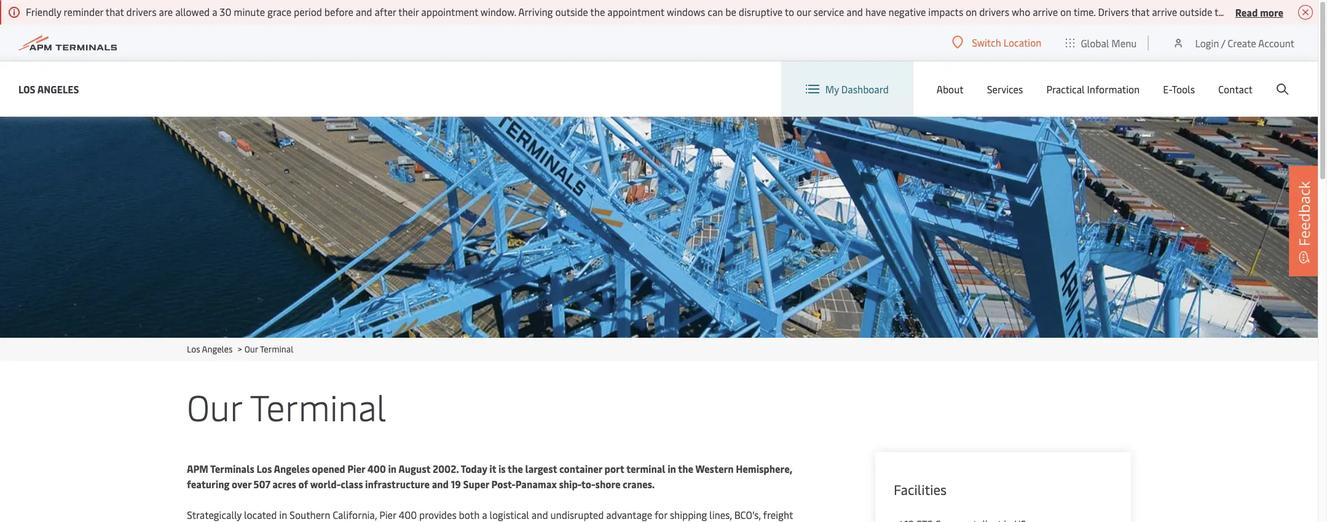 Task type: locate. For each thing, give the bounding box(es) containing it.
information
[[1088, 82, 1140, 96]]

1 horizontal spatial on
[[1061, 5, 1072, 18]]

outside up the login
[[1180, 5, 1213, 18]]

400 inside apm terminals los angeles opened pier 400 in august 2002. today it is the largest container port terminal in the western hemisphere, featuring over 507 acres of world-class infrastructure and 19 super post-panamax ship-to-shore cranes.
[[368, 462, 386, 476]]

2 horizontal spatial los
[[257, 462, 272, 476]]

is
[[499, 462, 506, 476]]

world-
[[310, 478, 341, 491]]

angeles for los angeles
[[37, 82, 79, 96]]

facilities
[[894, 481, 947, 499]]

outside
[[556, 5, 588, 18], [1180, 5, 1213, 18]]

their left read
[[1215, 5, 1236, 18]]

2 appointment from the left
[[608, 5, 665, 18]]

1 horizontal spatial drivers
[[980, 5, 1010, 18]]

2 horizontal spatial in
[[668, 462, 676, 476]]

and inside the strategically located in southern california, pier 400 provides both a logistical and undisrupted advantage for shipping lines, bco's, freight
[[532, 509, 548, 522]]

pier up class
[[348, 462, 365, 476]]

los angeles > our terminal
[[187, 344, 293, 355]]

in up the 'infrastructure'
[[388, 462, 397, 476]]

switch location
[[972, 36, 1042, 49]]

1 horizontal spatial los angeles link
[[187, 344, 233, 355]]

0 horizontal spatial angeles
[[37, 82, 79, 96]]

in inside the strategically located in southern california, pier 400 provides both a logistical and undisrupted advantage for shipping lines, bco's, freight
[[279, 509, 287, 522]]

400 inside the strategically located in southern california, pier 400 provides both a logistical and undisrupted advantage for shipping lines, bco's, freight
[[399, 509, 417, 522]]

appointment left window.
[[421, 5, 478, 18]]

0 horizontal spatial drivers
[[126, 5, 157, 18]]

and inside apm terminals los angeles opened pier 400 in august 2002. today it is the largest container port terminal in the western hemisphere, featuring over 507 acres of world-class infrastructure and 19 super post-panamax ship-to-shore cranes.
[[432, 478, 449, 491]]

that right reminder
[[106, 5, 124, 18]]

global menu
[[1081, 36, 1137, 50]]

and left 19
[[432, 478, 449, 491]]

pier
[[348, 462, 365, 476], [380, 509, 396, 522]]

2 horizontal spatial the
[[678, 462, 694, 476]]

allowed
[[175, 5, 210, 18]]

0 vertical spatial angeles
[[37, 82, 79, 96]]

on right "impacts"
[[966, 5, 977, 18]]

in right located
[[279, 509, 287, 522]]

a left 30
[[212, 5, 217, 18]]

1 horizontal spatial a
[[482, 509, 487, 522]]

0 vertical spatial terminal
[[260, 344, 293, 355]]

1 horizontal spatial outside
[[1180, 5, 1213, 18]]

0 horizontal spatial our
[[187, 382, 242, 431]]

0 horizontal spatial los
[[18, 82, 35, 96]]

post-
[[492, 478, 516, 491]]

0 horizontal spatial arrive
[[1033, 5, 1058, 18]]

1 drivers from the left
[[126, 5, 157, 18]]

2 horizontal spatial appointment
[[1238, 5, 1295, 18]]

pier down the 'infrastructure'
[[380, 509, 396, 522]]

1 horizontal spatial our
[[245, 344, 258, 355]]

1 horizontal spatial 400
[[399, 509, 417, 522]]

largest
[[525, 462, 557, 476]]

terminals
[[210, 462, 254, 476]]

1 horizontal spatial appointment
[[608, 5, 665, 18]]

my
[[826, 82, 839, 96]]

1 horizontal spatial pier
[[380, 509, 396, 522]]

appointment up "account"
[[1238, 5, 1295, 18]]

it
[[490, 462, 496, 476]]

hemisphere,
[[736, 462, 793, 476]]

arriving
[[519, 5, 553, 18]]

2 vertical spatial los
[[257, 462, 272, 476]]

pier inside the strategically located in southern california, pier 400 provides both a logistical and undisrupted advantage for shipping lines, bco's, freight
[[380, 509, 396, 522]]

negative
[[889, 5, 926, 18]]

angeles
[[37, 82, 79, 96], [202, 344, 233, 355], [274, 462, 310, 476]]

time.
[[1074, 5, 1096, 18]]

apm terminals los angeles opened pier 400 in august 2002. today it is the largest container port terminal in the western hemisphere, featuring over 507 acres of world-class infrastructure and 19 super post-panamax ship-to-shore cranes.
[[187, 462, 793, 491]]

bco's,
[[735, 509, 761, 522]]

1 horizontal spatial arrive
[[1152, 5, 1178, 18]]

1 appointment from the left
[[421, 5, 478, 18]]

los angeles link
[[18, 81, 79, 97], [187, 344, 233, 355]]

terminal
[[260, 344, 293, 355], [250, 382, 387, 431]]

their
[[398, 5, 419, 18], [1215, 5, 1236, 18]]

appointment left windows
[[608, 5, 665, 18]]

drivers left are
[[126, 5, 157, 18]]

1 vertical spatial a
[[482, 509, 487, 522]]

tools
[[1172, 82, 1195, 96]]

1 vertical spatial pier
[[380, 509, 396, 522]]

0 horizontal spatial 400
[[368, 462, 386, 476]]

in
[[388, 462, 397, 476], [668, 462, 676, 476], [279, 509, 287, 522]]

that
[[106, 5, 124, 18], [1132, 5, 1150, 18]]

400 for in
[[368, 462, 386, 476]]

1 arrive from the left
[[1033, 5, 1058, 18]]

0 vertical spatial los angeles link
[[18, 81, 79, 97]]

pier inside apm terminals los angeles opened pier 400 in august 2002. today it is the largest container port terminal in the western hemisphere, featuring over 507 acres of world-class infrastructure and 19 super post-panamax ship-to-shore cranes.
[[348, 462, 365, 476]]

1 vertical spatial los
[[187, 344, 200, 355]]

e-
[[1164, 82, 1172, 96]]

port
[[605, 462, 625, 476]]

drivers left who
[[980, 5, 1010, 18]]

to
[[785, 5, 795, 18]]

1 horizontal spatial the
[[591, 5, 605, 18]]

outside right the arriving
[[556, 5, 588, 18]]

contact
[[1219, 82, 1253, 96]]

a right both
[[482, 509, 487, 522]]

1 vertical spatial angeles
[[202, 344, 233, 355]]

arrive right drivers
[[1152, 5, 1178, 18]]

0 vertical spatial pier
[[348, 462, 365, 476]]

0 horizontal spatial on
[[966, 5, 977, 18]]

account
[[1259, 36, 1295, 50]]

2 horizontal spatial angeles
[[274, 462, 310, 476]]

the
[[591, 5, 605, 18], [508, 462, 523, 476], [678, 462, 694, 476]]

the for arriving
[[591, 5, 605, 18]]

1 horizontal spatial angeles
[[202, 344, 233, 355]]

contact button
[[1219, 61, 1253, 117]]

feedback button
[[1290, 166, 1320, 277]]

after
[[375, 5, 396, 18]]

global
[[1081, 36, 1110, 50]]

los for los angeles > our terminal
[[187, 344, 200, 355]]

and right logistical on the left of page
[[532, 509, 548, 522]]

0 horizontal spatial appointment
[[421, 5, 478, 18]]

california,
[[333, 509, 377, 522]]

lines,
[[710, 509, 732, 522]]

strategically located in southern california, pier 400 provides both a logistical and undisrupted advantage for shipping lines, bco's, freight
[[187, 509, 795, 523]]

pier for opened
[[348, 462, 365, 476]]

advantage
[[607, 509, 653, 522]]

0 vertical spatial our
[[245, 344, 258, 355]]

window.
[[481, 5, 516, 18]]

1 horizontal spatial that
[[1132, 5, 1150, 18]]

about button
[[937, 61, 964, 117]]

1 vertical spatial los angeles link
[[187, 344, 233, 355]]

1 horizontal spatial los
[[187, 344, 200, 355]]

terminal
[[627, 462, 666, 476]]

in right terminal
[[668, 462, 676, 476]]

0 horizontal spatial that
[[106, 5, 124, 18]]

2 arrive from the left
[[1152, 5, 1178, 18]]

windows
[[667, 5, 706, 18]]

that right drivers
[[1132, 5, 1150, 18]]

400 up the 'infrastructure'
[[368, 462, 386, 476]]

0 horizontal spatial in
[[279, 509, 287, 522]]

on left time.
[[1061, 5, 1072, 18]]

and
[[356, 5, 372, 18], [847, 5, 863, 18], [432, 478, 449, 491], [532, 509, 548, 522]]

1 vertical spatial 400
[[399, 509, 417, 522]]

impacts
[[929, 5, 964, 18]]

pier for california,
[[380, 509, 396, 522]]

0 vertical spatial 400
[[368, 462, 386, 476]]

feedback
[[1294, 181, 1315, 247]]

and left have at right
[[847, 5, 863, 18]]

friendly reminder that drivers are allowed a 30 minute grace period before and after their appointment window. arriving outside the appointment windows can be disruptive to our service and have negative impacts on drivers who arrive on time. drivers that arrive outside their appointment window
[[26, 5, 1328, 18]]

2 vertical spatial angeles
[[274, 462, 310, 476]]

period
[[294, 5, 322, 18]]

400 left provides
[[399, 509, 417, 522]]

angeles for los angeles > our terminal
[[202, 344, 233, 355]]

practical information
[[1047, 82, 1140, 96]]

1 horizontal spatial in
[[388, 462, 397, 476]]

their right after
[[398, 5, 419, 18]]

0 horizontal spatial their
[[398, 5, 419, 18]]

dashboard
[[842, 82, 889, 96]]

infrastructure
[[365, 478, 430, 491]]

used ship-to-shore (sts) cranes in north america image
[[0, 117, 1318, 338]]

arrive right who
[[1033, 5, 1058, 18]]

0 horizontal spatial outside
[[556, 5, 588, 18]]

0 horizontal spatial the
[[508, 462, 523, 476]]

container
[[560, 462, 603, 476]]

1 vertical spatial our
[[187, 382, 242, 431]]

a
[[212, 5, 217, 18], [482, 509, 487, 522]]

2 drivers from the left
[[980, 5, 1010, 18]]

0 vertical spatial los
[[18, 82, 35, 96]]

2 that from the left
[[1132, 5, 1150, 18]]

menu
[[1112, 36, 1137, 50]]

our
[[245, 344, 258, 355], [187, 382, 242, 431]]

about
[[937, 82, 964, 96]]

1 horizontal spatial their
[[1215, 5, 1236, 18]]

arrive
[[1033, 5, 1058, 18], [1152, 5, 1178, 18]]

class
[[341, 478, 363, 491]]

0 horizontal spatial a
[[212, 5, 217, 18]]

read more
[[1236, 5, 1284, 19]]

0 horizontal spatial pier
[[348, 462, 365, 476]]

today
[[461, 462, 487, 476]]

angeles inside apm terminals los angeles opened pier 400 in august 2002. today it is the largest container port terminal in the western hemisphere, featuring over 507 acres of world-class infrastructure and 19 super post-panamax ship-to-shore cranes.
[[274, 462, 310, 476]]



Task type: vqa. For each thing, say whether or not it's contained in the screenshot.
Deliver at the right bottom of page
no



Task type: describe. For each thing, give the bounding box(es) containing it.
panamax
[[516, 478, 557, 491]]

1 their from the left
[[398, 5, 419, 18]]

are
[[159, 5, 173, 18]]

1 on from the left
[[966, 5, 977, 18]]

before
[[325, 5, 354, 18]]

freight
[[764, 509, 793, 522]]

read more button
[[1236, 4, 1284, 20]]

read
[[1236, 5, 1258, 19]]

who
[[1012, 5, 1031, 18]]

services button
[[987, 61, 1024, 117]]

services
[[987, 82, 1024, 96]]

opened
[[312, 462, 345, 476]]

grace
[[268, 5, 292, 18]]

featuring
[[187, 478, 230, 491]]

have
[[866, 5, 887, 18]]

disruptive
[[739, 5, 783, 18]]

switch location button
[[953, 36, 1042, 49]]

apm
[[187, 462, 208, 476]]

to-
[[582, 478, 596, 491]]

30
[[220, 5, 231, 18]]

for
[[655, 509, 668, 522]]

create
[[1228, 36, 1257, 50]]

reminder
[[64, 5, 103, 18]]

2 on from the left
[[1061, 5, 1072, 18]]

location
[[1004, 36, 1042, 49]]

shore
[[596, 478, 621, 491]]

located
[[244, 509, 277, 522]]

shipping
[[670, 509, 707, 522]]

global menu button
[[1054, 24, 1150, 61]]

undisrupted
[[551, 509, 604, 522]]

strategically
[[187, 509, 242, 522]]

window
[[1297, 5, 1328, 18]]

507
[[254, 478, 270, 491]]

practical
[[1047, 82, 1085, 96]]

login / create account
[[1196, 36, 1295, 50]]

0 horizontal spatial los angeles link
[[18, 81, 79, 97]]

1 that from the left
[[106, 5, 124, 18]]

logistical
[[490, 509, 529, 522]]

southern
[[290, 509, 330, 522]]

minute
[[234, 5, 265, 18]]

19
[[451, 478, 461, 491]]

my dashboard
[[826, 82, 889, 96]]

of
[[299, 478, 308, 491]]

3 appointment from the left
[[1238, 5, 1295, 18]]

los for los angeles
[[18, 82, 35, 96]]

western
[[696, 462, 734, 476]]

1 vertical spatial terminal
[[250, 382, 387, 431]]

more
[[1261, 5, 1284, 19]]

cranes.
[[623, 478, 655, 491]]

e-tools
[[1164, 82, 1195, 96]]

both
[[459, 509, 480, 522]]

ship-
[[559, 478, 582, 491]]

switch
[[972, 36, 1002, 49]]

2 their from the left
[[1215, 5, 1236, 18]]

the for terminal
[[678, 462, 694, 476]]

our terminal
[[187, 382, 387, 431]]

over
[[232, 478, 252, 491]]

my dashboard button
[[806, 61, 889, 117]]

login
[[1196, 36, 1220, 50]]

2 outside from the left
[[1180, 5, 1213, 18]]

acres
[[273, 478, 296, 491]]

400 for provides
[[399, 509, 417, 522]]

can
[[708, 5, 723, 18]]

august
[[399, 462, 431, 476]]

los angeles
[[18, 82, 79, 96]]

drivers
[[1099, 5, 1129, 18]]

a inside the strategically located in southern california, pier 400 provides both a logistical and undisrupted advantage for shipping lines, bco's, freight
[[482, 509, 487, 522]]

los inside apm terminals los angeles opened pier 400 in august 2002. today it is the largest container port terminal in the western hemisphere, featuring over 507 acres of world-class infrastructure and 19 super post-panamax ship-to-shore cranes.
[[257, 462, 272, 476]]

0 vertical spatial a
[[212, 5, 217, 18]]

login / create account link
[[1173, 25, 1295, 61]]

/
[[1222, 36, 1226, 50]]

and left after
[[356, 5, 372, 18]]

practical information button
[[1047, 61, 1140, 117]]

close alert image
[[1299, 5, 1314, 20]]

service
[[814, 5, 845, 18]]

be
[[726, 5, 737, 18]]

1 outside from the left
[[556, 5, 588, 18]]

provides
[[419, 509, 457, 522]]

super
[[463, 478, 489, 491]]

our
[[797, 5, 812, 18]]

>
[[238, 344, 242, 355]]

e-tools button
[[1164, 61, 1195, 117]]



